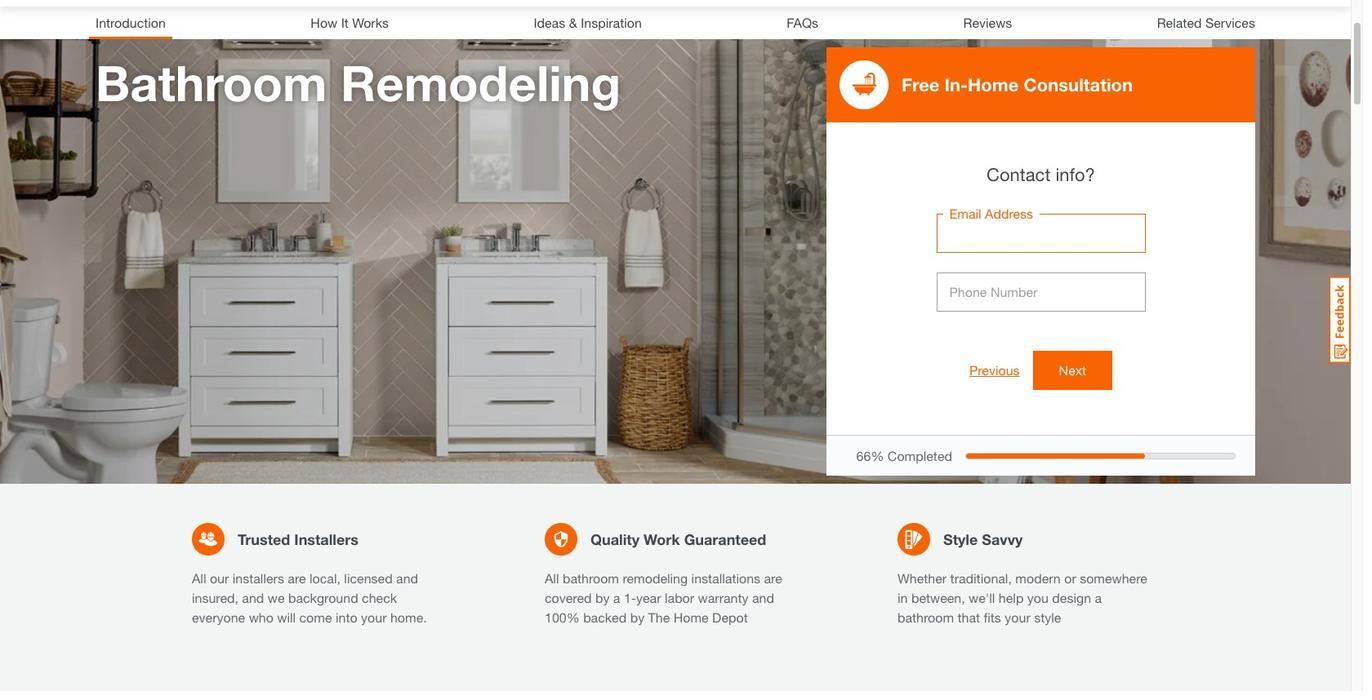 Task type: describe. For each thing, give the bounding box(es) containing it.
info?
[[1056, 164, 1095, 185]]

previous
[[970, 363, 1020, 378]]

between,
[[912, 591, 965, 606]]

inspiration
[[581, 15, 642, 30]]

in-
[[945, 74, 968, 96]]

you
[[1028, 591, 1049, 606]]

style
[[944, 531, 978, 549]]

works
[[352, 15, 389, 30]]

feedback link image
[[1329, 276, 1351, 364]]

will
[[277, 610, 296, 626]]

quality work guaranteed
[[591, 531, 767, 549]]

labor
[[665, 591, 695, 606]]

1 vertical spatial by
[[630, 610, 645, 626]]

year
[[636, 591, 661, 606]]

that
[[958, 610, 980, 626]]

licensed
[[344, 571, 393, 587]]

how
[[311, 15, 338, 30]]

background
[[288, 591, 358, 606]]

or
[[1065, 571, 1077, 587]]

in
[[898, 591, 908, 606]]

66%
[[857, 448, 884, 464]]

100%
[[545, 610, 580, 626]]

insured,
[[192, 591, 238, 606]]

quality
[[591, 531, 640, 549]]

into
[[336, 610, 358, 626]]

home inside all bathroom remodeling installations are covered by a 1-year labor warranty and 100% backed by the home depot
[[674, 610, 709, 626]]

it
[[341, 15, 349, 30]]

66% completed
[[857, 448, 953, 464]]

faqs
[[787, 15, 819, 30]]

style
[[1034, 610, 1062, 626]]

we
[[268, 591, 285, 606]]

savvy
[[982, 531, 1023, 549]]

guaranteed
[[684, 531, 767, 549]]

home.
[[390, 610, 427, 626]]

previous link
[[970, 361, 1020, 381]]

1 horizontal spatial and
[[396, 571, 418, 587]]

everyone
[[192, 610, 245, 626]]

next button
[[1033, 351, 1113, 391]]

reviews
[[964, 15, 1012, 30]]

remodeling
[[341, 54, 621, 112]]

trusted
[[238, 531, 290, 549]]

next
[[1059, 363, 1087, 378]]

design
[[1053, 591, 1091, 606]]

style savvy
[[944, 531, 1023, 549]]

modern
[[1016, 571, 1061, 587]]

ideas & inspiration
[[534, 15, 642, 30]]

backed
[[583, 610, 627, 626]]

work
[[644, 531, 680, 549]]

0 horizontal spatial and
[[242, 591, 264, 606]]

bathroom inside all bathroom remodeling installations are covered by a 1-year labor warranty and 100% backed by the home depot
[[563, 571, 619, 587]]



Task type: locate. For each thing, give the bounding box(es) containing it.
all for quality work guaranteed
[[545, 571, 559, 587]]

bathroom up covered
[[563, 571, 619, 587]]

and
[[396, 571, 418, 587], [242, 591, 264, 606], [752, 591, 774, 606]]

0 vertical spatial bathroom
[[563, 571, 619, 587]]

and up check
[[396, 571, 418, 587]]

by
[[595, 591, 610, 606], [630, 610, 645, 626]]

1 horizontal spatial by
[[630, 610, 645, 626]]

None telephone field
[[937, 273, 1146, 312]]

depot
[[712, 610, 748, 626]]

are left local,
[[288, 571, 306, 587]]

local,
[[310, 571, 341, 587]]

whether traditional, modern or somewhere in between, we'll help you design a bathroom that fits your style
[[898, 571, 1148, 626]]

installations
[[692, 571, 761, 587]]

2 a from the left
[[1095, 591, 1102, 606]]

bathroom remodeling
[[96, 54, 621, 112]]

related
[[1157, 15, 1202, 30]]

how it works
[[311, 15, 389, 30]]

contact info?
[[987, 164, 1095, 185]]

and right 'warranty'
[[752, 591, 774, 606]]

0 horizontal spatial home
[[674, 610, 709, 626]]

all inside all bathroom remodeling installations are covered by a 1-year labor warranty and 100% backed by the home depot
[[545, 571, 559, 587]]

your
[[361, 610, 387, 626], [1005, 610, 1031, 626]]

0 horizontal spatial all
[[192, 571, 206, 587]]

remodeling
[[623, 571, 688, 587]]

completed
[[888, 448, 953, 464]]

your down help
[[1005, 610, 1031, 626]]

our
[[210, 571, 229, 587]]

1 horizontal spatial all
[[545, 571, 559, 587]]

are
[[288, 571, 306, 587], [764, 571, 782, 587]]

0 horizontal spatial your
[[361, 610, 387, 626]]

free
[[902, 74, 940, 96]]

your inside all our installers are local, licensed and insured, and we background check everyone who will come into your home.
[[361, 610, 387, 626]]

0 vertical spatial by
[[595, 591, 610, 606]]

1 horizontal spatial are
[[764, 571, 782, 587]]

2 horizontal spatial and
[[752, 591, 774, 606]]

1 horizontal spatial your
[[1005, 610, 1031, 626]]

bathroom
[[96, 54, 327, 112]]

0 horizontal spatial are
[[288, 571, 306, 587]]

all for trusted installers
[[192, 571, 206, 587]]

installers
[[233, 571, 284, 587]]

home down reviews
[[968, 74, 1019, 96]]

all bathroom remodeling installations are covered by a 1-year labor warranty and 100% backed by the home depot
[[545, 571, 782, 626]]

traditional,
[[951, 571, 1012, 587]]

whether
[[898, 571, 947, 587]]

by down 1-
[[630, 610, 645, 626]]

all up covered
[[545, 571, 559, 587]]

come
[[299, 610, 332, 626]]

are inside all our installers are local, licensed and insured, and we background check everyone who will come into your home.
[[288, 571, 306, 587]]

fits
[[984, 610, 1001, 626]]

are inside all bathroom remodeling installations are covered by a 1-year labor warranty and 100% backed by the home depot
[[764, 571, 782, 587]]

&
[[569, 15, 577, 30]]

0 vertical spatial home
[[968, 74, 1019, 96]]

1 vertical spatial home
[[674, 610, 709, 626]]

who
[[249, 610, 274, 626]]

1 are from the left
[[288, 571, 306, 587]]

1 a from the left
[[613, 591, 620, 606]]

1 your from the left
[[361, 610, 387, 626]]

1 vertical spatial bathroom
[[898, 610, 954, 626]]

free in-home consultation
[[902, 74, 1133, 96]]

a inside all bathroom remodeling installations are covered by a 1-year labor warranty and 100% backed by the home depot
[[613, 591, 620, 606]]

bathroom
[[563, 571, 619, 587], [898, 610, 954, 626]]

related services
[[1157, 15, 1256, 30]]

1 horizontal spatial a
[[1095, 591, 1102, 606]]

all inside all our installers are local, licensed and insured, and we background check everyone who will come into your home.
[[192, 571, 206, 587]]

home down labor
[[674, 610, 709, 626]]

trusted installers
[[238, 531, 359, 549]]

services
[[1206, 15, 1256, 30]]

the
[[648, 610, 670, 626]]

all our installers are local, licensed and insured, and we background check everyone who will come into your home.
[[192, 571, 427, 626]]

2 are from the left
[[764, 571, 782, 587]]

1-
[[624, 591, 636, 606]]

all
[[192, 571, 206, 587], [545, 571, 559, 587]]

help
[[999, 591, 1024, 606]]

consultation
[[1024, 74, 1133, 96]]

a down somewhere
[[1095, 591, 1102, 606]]

1 all from the left
[[192, 571, 206, 587]]

introduction
[[96, 15, 166, 30]]

bathroom down between,
[[898, 610, 954, 626]]

2 your from the left
[[1005, 610, 1031, 626]]

are right installations
[[764, 571, 782, 587]]

2 all from the left
[[545, 571, 559, 587]]

we'll
[[969, 591, 995, 606]]

installers
[[294, 531, 359, 549]]

a inside whether traditional, modern or somewhere in between, we'll help you design a bathroom that fits your style
[[1095, 591, 1102, 606]]

your inside whether traditional, modern or somewhere in between, we'll help you design a bathroom that fits your style
[[1005, 610, 1031, 626]]

check
[[362, 591, 397, 606]]

contact
[[987, 164, 1051, 185]]

all left "our"
[[192, 571, 206, 587]]

0 horizontal spatial a
[[613, 591, 620, 606]]

1 horizontal spatial home
[[968, 74, 1019, 96]]

warranty
[[698, 591, 749, 606]]

1 horizontal spatial bathroom
[[898, 610, 954, 626]]

somewhere
[[1080, 571, 1148, 587]]

0 horizontal spatial bathroom
[[563, 571, 619, 587]]

your down check
[[361, 610, 387, 626]]

a left 1-
[[613, 591, 620, 606]]

and down the installers
[[242, 591, 264, 606]]

ideas
[[534, 15, 565, 30]]

and inside all bathroom remodeling installations are covered by a 1-year labor warranty and 100% backed by the home depot
[[752, 591, 774, 606]]

bathroom inside whether traditional, modern or somewhere in between, we'll help you design a bathroom that fits your style
[[898, 610, 954, 626]]

covered
[[545, 591, 592, 606]]

None email field
[[937, 214, 1146, 253]]

home
[[968, 74, 1019, 96], [674, 610, 709, 626]]

by up backed
[[595, 591, 610, 606]]

0 horizontal spatial by
[[595, 591, 610, 606]]

a
[[613, 591, 620, 606], [1095, 591, 1102, 606]]



Task type: vqa. For each thing, say whether or not it's contained in the screenshot.
FAQs
yes



